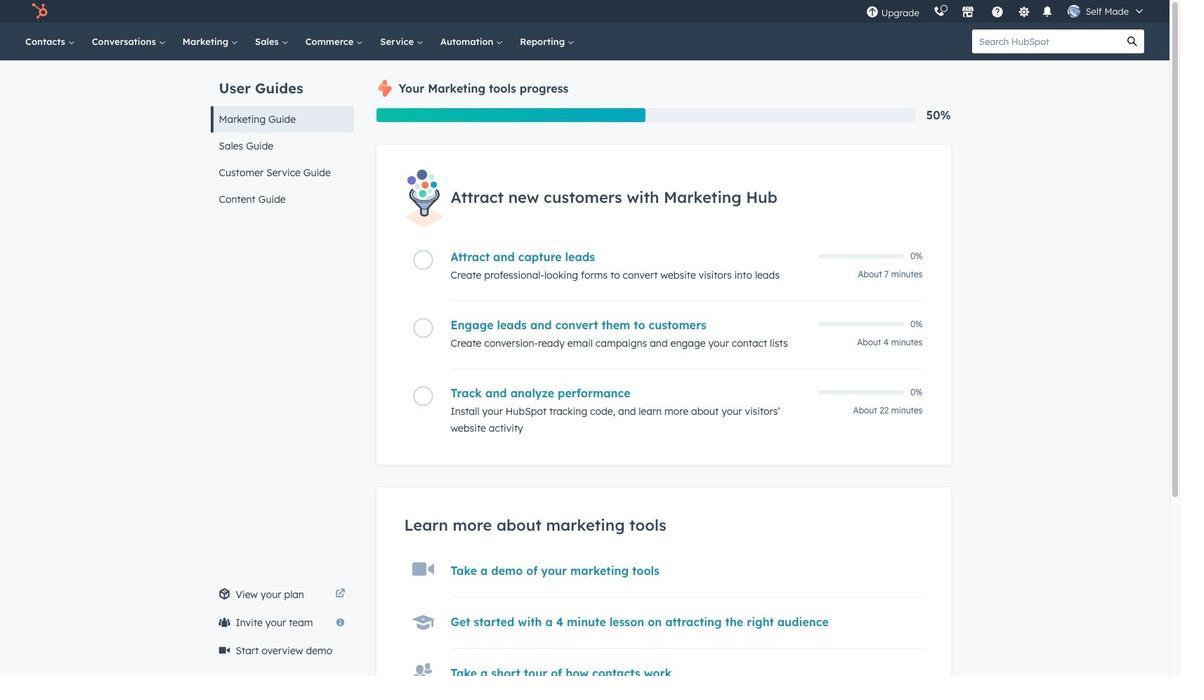 Task type: describe. For each thing, give the bounding box(es) containing it.
1 link opens in a new window image from the top
[[336, 587, 345, 604]]

ruby anderson image
[[1068, 5, 1081, 18]]



Task type: locate. For each thing, give the bounding box(es) containing it.
menu
[[859, 0, 1153, 22]]

user guides element
[[210, 60, 354, 213]]

marketplaces image
[[962, 6, 975, 19]]

2 link opens in a new window image from the top
[[336, 590, 345, 600]]

Search HubSpot search field
[[973, 30, 1121, 53]]

progress bar
[[376, 108, 646, 122]]

link opens in a new window image
[[336, 587, 345, 604], [336, 590, 345, 600]]



Task type: vqa. For each thing, say whether or not it's contained in the screenshot.
User Guides element at the left top of page
yes



